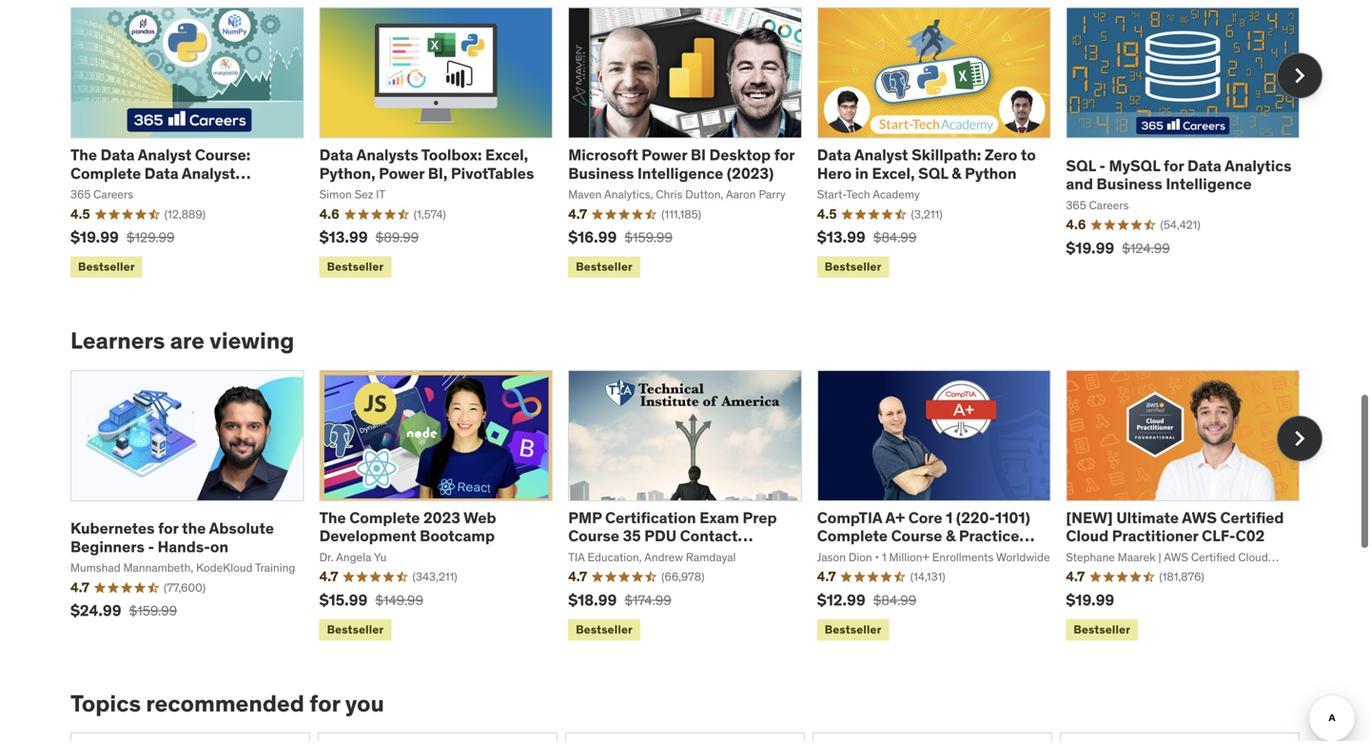 Task type: locate. For each thing, give the bounding box(es) containing it.
-
[[1099, 156, 1105, 175], [148, 537, 154, 556]]

excel,
[[485, 145, 528, 165], [872, 164, 915, 183]]

analyst
[[138, 145, 192, 165], [854, 145, 908, 165], [182, 164, 235, 183]]

zero
[[985, 145, 1017, 165]]

1 vertical spatial -
[[148, 537, 154, 556]]

business
[[568, 164, 634, 183], [1097, 174, 1162, 194]]

skillpath:
[[912, 145, 981, 165]]

1 vertical spatial the
[[319, 508, 346, 528]]

for left the
[[158, 519, 178, 538]]

1 horizontal spatial complete
[[349, 508, 420, 528]]

1 vertical spatial exam
[[817, 545, 857, 564]]

2 course from the left
[[891, 526, 942, 546]]

certification
[[605, 508, 696, 528]]

course inside pmp certification exam prep course 35 pdu contact hours/pdu
[[568, 526, 619, 546]]

data
[[100, 145, 135, 165], [319, 145, 353, 165], [817, 145, 851, 165], [1187, 156, 1221, 175], [144, 164, 179, 183]]

1 horizontal spatial -
[[1099, 156, 1105, 175]]

0 horizontal spatial complete
[[70, 164, 141, 183]]

1 horizontal spatial intelligence
[[1166, 174, 1252, 194]]

intelligence inside sql - mysql for data analytics and business intelligence
[[1166, 174, 1252, 194]]

complete inside the complete 2023 web development bootcamp
[[349, 508, 420, 528]]

1 vertical spatial bootcamp
[[420, 526, 495, 546]]

web
[[463, 508, 496, 528]]

exam left prep on the right of page
[[699, 508, 739, 528]]

python
[[965, 164, 1017, 183]]

business inside sql - mysql for data analytics and business intelligence
[[1097, 174, 1162, 194]]

0 horizontal spatial business
[[568, 164, 634, 183]]

kubernetes for the absolute beginners - hands-on
[[70, 519, 274, 556]]

&
[[952, 164, 961, 183], [946, 526, 955, 546]]

0 vertical spatial bootcamp
[[70, 182, 145, 201]]

0 vertical spatial carousel element
[[70, 7, 1322, 282]]

[new] ultimate aws certified cloud practitioner clf-c02
[[1066, 508, 1284, 546]]

the for development
[[319, 508, 346, 528]]

& inside data analyst skillpath: zero to hero in excel, sql & python
[[952, 164, 961, 183]]

1 horizontal spatial bootcamp
[[420, 526, 495, 546]]

certified
[[1220, 508, 1284, 528]]

1 horizontal spatial exam
[[817, 545, 857, 564]]

1 course from the left
[[568, 526, 619, 546]]

pmp certification exam prep course 35 pdu contact hours/pdu
[[568, 508, 777, 564]]

learners
[[70, 326, 165, 355]]

exam inside pmp certification exam prep course 35 pdu contact hours/pdu
[[699, 508, 739, 528]]

data analyst skillpath: zero to hero in excel, sql & python
[[817, 145, 1036, 183]]

sql left mysql
[[1066, 156, 1096, 175]]

the inside the data analyst course: complete data analyst bootcamp
[[70, 145, 97, 165]]

sql - mysql for data analytics and business intelligence
[[1066, 156, 1292, 194]]

1 carousel element from the top
[[70, 7, 1322, 282]]

excel, right in
[[872, 164, 915, 183]]

1
[[946, 508, 953, 528]]

the complete 2023 web development bootcamp
[[319, 508, 496, 546]]

the
[[70, 145, 97, 165], [319, 508, 346, 528]]

0 horizontal spatial power
[[379, 164, 424, 183]]

carousel element containing the complete 2023 web development bootcamp
[[70, 370, 1322, 644]]

1 horizontal spatial the
[[319, 508, 346, 528]]

toolbox:
[[421, 145, 482, 165]]

pdu
[[644, 526, 677, 546]]

intelligence
[[637, 164, 723, 183], [1166, 174, 1252, 194]]

carousel element
[[70, 7, 1322, 282], [70, 370, 1322, 644]]

0 horizontal spatial bootcamp
[[70, 182, 145, 201]]

practitioner
[[1112, 526, 1198, 546]]

excel, inside data analyst skillpath: zero to hero in excel, sql & python
[[872, 164, 915, 183]]

the data analyst course: complete data analyst bootcamp link
[[70, 145, 251, 201]]

0 vertical spatial exam
[[699, 508, 739, 528]]

for inside microsoft power bi desktop for business intelligence (2023)
[[774, 145, 795, 165]]

sql
[[1066, 156, 1096, 175], [918, 164, 948, 183]]

2 horizontal spatial complete
[[817, 526, 888, 546]]

2 carousel element from the top
[[70, 370, 1322, 644]]

0 vertical spatial &
[[952, 164, 961, 183]]

1101)
[[995, 508, 1030, 528]]

analysts
[[356, 145, 418, 165]]

bootcamp
[[70, 182, 145, 201], [420, 526, 495, 546]]

bi,
[[428, 164, 448, 183]]

0 horizontal spatial sql
[[918, 164, 948, 183]]

- right and
[[1099, 156, 1105, 175]]

0 horizontal spatial -
[[148, 537, 154, 556]]

0 horizontal spatial course
[[568, 526, 619, 546]]

exam down comptia
[[817, 545, 857, 564]]

exam
[[699, 508, 739, 528], [817, 545, 857, 564]]

1 horizontal spatial business
[[1097, 174, 1162, 194]]

1 horizontal spatial excel,
[[872, 164, 915, 183]]

0 horizontal spatial the
[[70, 145, 97, 165]]

topics
[[70, 689, 141, 718]]

beginners
[[70, 537, 145, 556]]

sql inside sql - mysql for data analytics and business intelligence
[[1066, 156, 1096, 175]]

and
[[1066, 174, 1093, 194]]

a+
[[885, 508, 905, 528]]

pivottables
[[451, 164, 534, 183]]

sql left the python at the top right of the page
[[918, 164, 948, 183]]

course left 35
[[568, 526, 619, 546]]

1 horizontal spatial power
[[641, 145, 687, 165]]

1 horizontal spatial course
[[891, 526, 942, 546]]

hours/pdu
[[568, 545, 652, 564]]

c02
[[1236, 526, 1265, 546]]

for right (2023)
[[774, 145, 795, 165]]

pmp certification exam prep course 35 pdu contact hours/pdu link
[[568, 508, 777, 564]]

excel, right toolbox:
[[485, 145, 528, 165]]

microsoft power bi desktop for business intelligence (2023) link
[[568, 145, 795, 183]]

0 horizontal spatial intelligence
[[637, 164, 723, 183]]

comptia a+ core 1 (220-1101) complete course & practice exam
[[817, 508, 1030, 564]]

power left bi,
[[379, 164, 424, 183]]

python,
[[319, 164, 375, 183]]

(2023)
[[727, 164, 774, 183]]

business inside microsoft power bi desktop for business intelligence (2023)
[[568, 164, 634, 183]]

pmp
[[568, 508, 602, 528]]

the for complete
[[70, 145, 97, 165]]

course left 1
[[891, 526, 942, 546]]

are
[[170, 326, 205, 355]]

- left hands- at the bottom of the page
[[148, 537, 154, 556]]

data inside data analyst skillpath: zero to hero in excel, sql & python
[[817, 145, 851, 165]]

course
[[568, 526, 619, 546], [891, 526, 942, 546]]

microsoft
[[568, 145, 638, 165]]

for right mysql
[[1164, 156, 1184, 175]]

& inside comptia a+ core 1 (220-1101) complete course & practice exam
[[946, 526, 955, 546]]

complete
[[70, 164, 141, 183], [349, 508, 420, 528], [817, 526, 888, 546]]

the complete 2023 web development bootcamp link
[[319, 508, 496, 546]]

1 horizontal spatial sql
[[1066, 156, 1096, 175]]

power left bi
[[641, 145, 687, 165]]

you
[[345, 689, 384, 718]]

core
[[908, 508, 942, 528]]

& left the python at the top right of the page
[[952, 164, 961, 183]]

power inside microsoft power bi desktop for business intelligence (2023)
[[641, 145, 687, 165]]

0 vertical spatial -
[[1099, 156, 1105, 175]]

& left (220-
[[946, 526, 955, 546]]

the data analyst course: complete data analyst bootcamp
[[70, 145, 250, 201]]

0 vertical spatial the
[[70, 145, 97, 165]]

for
[[774, 145, 795, 165], [1164, 156, 1184, 175], [158, 519, 178, 538], [309, 689, 340, 718]]

on
[[210, 537, 228, 556]]

for inside sql - mysql for data analytics and business intelligence
[[1164, 156, 1184, 175]]

carousel element containing the data analyst course: complete data analyst bootcamp
[[70, 7, 1322, 282]]

the inside the complete 2023 web development bootcamp
[[319, 508, 346, 528]]

mysql
[[1109, 156, 1160, 175]]

intelligence left (2023)
[[637, 164, 723, 183]]

1 vertical spatial &
[[946, 526, 955, 546]]

sql - mysql for data analytics and business intelligence link
[[1066, 156, 1292, 194]]

0 horizontal spatial exam
[[699, 508, 739, 528]]

practice
[[959, 526, 1019, 546]]

power
[[641, 145, 687, 165], [379, 164, 424, 183]]

0 horizontal spatial excel,
[[485, 145, 528, 165]]

intelligence right mysql
[[1166, 174, 1252, 194]]

1 vertical spatial carousel element
[[70, 370, 1322, 644]]

data analysts toolbox: excel, python, power bi, pivottables link
[[319, 145, 534, 183]]



Task type: describe. For each thing, give the bounding box(es) containing it.
data analysts toolbox: excel, python, power bi, pivottables
[[319, 145, 534, 183]]

data inside sql - mysql for data analytics and business intelligence
[[1187, 156, 1221, 175]]

topics recommended for you
[[70, 689, 384, 718]]

comptia a+ core 1 (220-1101) complete course & practice exam link
[[817, 508, 1035, 564]]

excel, inside data analysts toolbox: excel, python, power bi, pivottables
[[485, 145, 528, 165]]

data analyst skillpath: zero to hero in excel, sql & python link
[[817, 145, 1036, 183]]

microsoft power bi desktop for business intelligence (2023)
[[568, 145, 795, 183]]

viewing
[[210, 326, 294, 355]]

the
[[182, 519, 206, 538]]

exam inside comptia a+ core 1 (220-1101) complete course & practice exam
[[817, 545, 857, 564]]

kubernetes for the absolute beginners - hands-on link
[[70, 519, 274, 556]]

- inside kubernetes for the absolute beginners - hands-on
[[148, 537, 154, 556]]

prep
[[743, 508, 777, 528]]

development
[[319, 526, 416, 546]]

power inside data analysts toolbox: excel, python, power bi, pivottables
[[379, 164, 424, 183]]

(220-
[[956, 508, 995, 528]]

hands-
[[158, 537, 210, 556]]

35
[[623, 526, 641, 546]]

comptia
[[817, 508, 882, 528]]

next image
[[1284, 423, 1315, 454]]

for inside kubernetes for the absolute beginners - hands-on
[[158, 519, 178, 538]]

bi
[[691, 145, 706, 165]]

2023
[[423, 508, 460, 528]]

clf-
[[1202, 526, 1236, 546]]

cloud
[[1066, 526, 1109, 546]]

analytics
[[1225, 156, 1292, 175]]

[new] ultimate aws certified cloud practitioner clf-c02 link
[[1066, 508, 1284, 546]]

for left you
[[309, 689, 340, 718]]

intelligence inside microsoft power bi desktop for business intelligence (2023)
[[637, 164, 723, 183]]

bootcamp inside the data analyst course: complete data analyst bootcamp
[[70, 182, 145, 201]]

complete inside comptia a+ core 1 (220-1101) complete course & practice exam
[[817, 526, 888, 546]]

data inside data analysts toolbox: excel, python, power bi, pivottables
[[319, 145, 353, 165]]

contact
[[680, 526, 738, 546]]

recommended
[[146, 689, 304, 718]]

to
[[1021, 145, 1036, 165]]

learners are viewing
[[70, 326, 294, 355]]

ultimate
[[1116, 508, 1179, 528]]

desktop
[[709, 145, 771, 165]]

course:
[[195, 145, 250, 165]]

course inside comptia a+ core 1 (220-1101) complete course & practice exam
[[891, 526, 942, 546]]

next image
[[1284, 61, 1315, 91]]

hero
[[817, 164, 852, 183]]

absolute
[[209, 519, 274, 538]]

aws
[[1182, 508, 1217, 528]]

kubernetes
[[70, 519, 155, 538]]

bootcamp inside the complete 2023 web development bootcamp
[[420, 526, 495, 546]]

in
[[855, 164, 869, 183]]

- inside sql - mysql for data analytics and business intelligence
[[1099, 156, 1105, 175]]

sql inside data analyst skillpath: zero to hero in excel, sql & python
[[918, 164, 948, 183]]

[new]
[[1066, 508, 1113, 528]]

complete inside the data analyst course: complete data analyst bootcamp
[[70, 164, 141, 183]]

analyst inside data analyst skillpath: zero to hero in excel, sql & python
[[854, 145, 908, 165]]



Task type: vqa. For each thing, say whether or not it's contained in the screenshot.
lifetime
no



